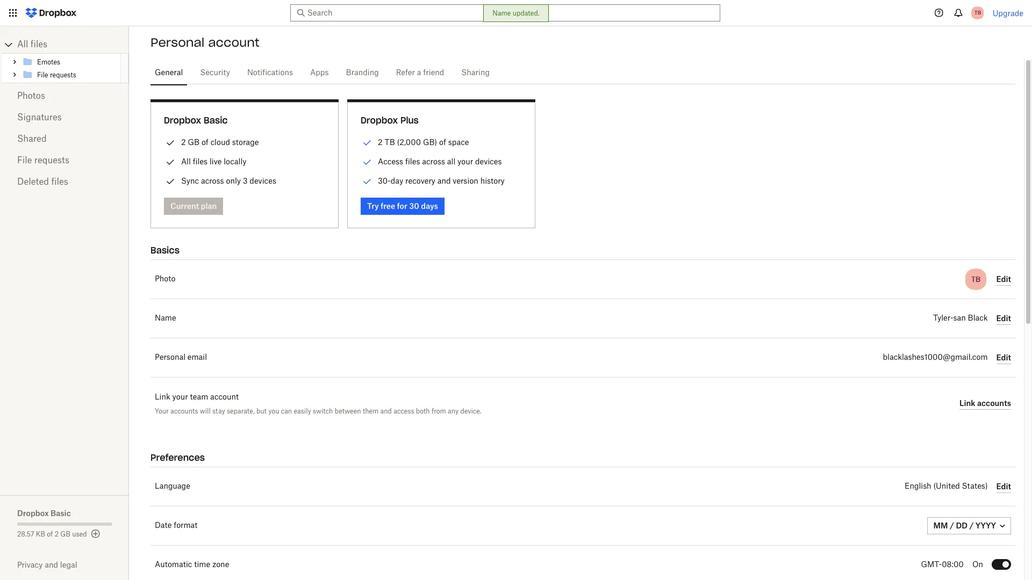 Task type: vqa. For each thing, say whether or not it's contained in the screenshot.
(2,000
yes



Task type: locate. For each thing, give the bounding box(es) containing it.
signatures
[[17, 113, 62, 122]]

and left legal
[[45, 561, 58, 570]]

date
[[155, 523, 172, 530]]

of left "cloud" at the top left of page
[[202, 138, 209, 147]]

security tab
[[196, 60, 234, 86]]

file requests link inside all files tree
[[22, 68, 119, 81]]

name left "updated."
[[493, 9, 511, 17]]

link for link your team account
[[155, 394, 170, 402]]

0 vertical spatial account
[[208, 35, 260, 50]]

format
[[174, 523, 198, 530]]

all up sync
[[181, 157, 191, 166]]

friend
[[423, 69, 444, 77]]

0 horizontal spatial across
[[201, 176, 224, 186]]

across
[[422, 157, 445, 166], [201, 176, 224, 186]]

1 vertical spatial tb
[[385, 138, 395, 147]]

2 up access
[[378, 138, 383, 147]]

(united
[[934, 483, 960, 491]]

recommended image up recommended icon
[[361, 137, 374, 149]]

gb)
[[423, 138, 437, 147]]

your
[[458, 157, 473, 166], [172, 394, 188, 402]]

1 horizontal spatial gb
[[188, 138, 200, 147]]

1 vertical spatial file requests link
[[17, 150, 112, 172]]

0 horizontal spatial gb
[[60, 532, 70, 538]]

emotes link
[[22, 55, 119, 68]]

30-
[[378, 176, 391, 186]]

language
[[155, 483, 190, 491]]

file requests
[[37, 72, 76, 78], [17, 156, 69, 165]]

devices right 3
[[250, 176, 276, 186]]

separate,
[[227, 408, 255, 416]]

0 vertical spatial file
[[37, 72, 48, 78]]

try
[[367, 202, 379, 211]]

1 horizontal spatial basic
[[204, 115, 228, 126]]

0 vertical spatial personal
[[151, 35, 204, 50]]

zone
[[212, 562, 229, 569]]

0 vertical spatial tb
[[975, 9, 981, 16]]

requests inside all files tree
[[50, 72, 76, 78]]

file requests up deleted files
[[17, 156, 69, 165]]

name down photo on the left top of the page
[[155, 315, 176, 323]]

1 edit button from the top
[[997, 273, 1011, 286]]

1 horizontal spatial devices
[[475, 157, 502, 166]]

0 vertical spatial file requests link
[[22, 68, 119, 81]]

and right them
[[380, 408, 392, 416]]

requests down emotes link
[[50, 72, 76, 78]]

accounts
[[977, 399, 1011, 408], [170, 408, 198, 416]]

days
[[421, 202, 438, 211]]

dropbox up 2 gb of cloud storage
[[164, 115, 201, 126]]

easily
[[294, 408, 311, 416]]

files
[[31, 40, 47, 49], [193, 157, 208, 166], [405, 157, 420, 166], [51, 178, 68, 187]]

0 horizontal spatial name
[[155, 315, 176, 323]]

0 vertical spatial file requests
[[37, 72, 76, 78]]

your
[[155, 408, 169, 416]]

0 vertical spatial dropbox basic
[[164, 115, 228, 126]]

3 edit from the top
[[997, 353, 1011, 362]]

recommended image
[[361, 137, 374, 149], [361, 175, 374, 188]]

2 edit button from the top
[[997, 312, 1011, 325]]

gb left "cloud" at the top left of page
[[188, 138, 200, 147]]

dropbox basic up kb
[[17, 509, 71, 518]]

2 gb of cloud storage
[[181, 138, 259, 147]]

edit button for blacklashes1000@gmail.com
[[997, 352, 1011, 365]]

1 vertical spatial file
[[17, 156, 32, 165]]

accounts inside button
[[977, 399, 1011, 408]]

0 vertical spatial all
[[17, 40, 28, 49]]

shared
[[17, 135, 47, 144]]

across down 'all files live locally'
[[201, 176, 224, 186]]

file down shared
[[17, 156, 32, 165]]

1 horizontal spatial across
[[422, 157, 445, 166]]

requests
[[50, 72, 76, 78], [34, 156, 69, 165]]

0 vertical spatial name
[[493, 9, 511, 17]]

0 vertical spatial recommended image
[[361, 137, 374, 149]]

all
[[447, 157, 456, 166]]

email
[[188, 354, 207, 362]]

1 vertical spatial basic
[[51, 509, 71, 518]]

1 vertical spatial recommended image
[[361, 175, 374, 188]]

gb left used
[[60, 532, 70, 538]]

1 vertical spatial across
[[201, 176, 224, 186]]

1 recommended image from the top
[[361, 137, 374, 149]]

all files tree
[[2, 36, 129, 83]]

2 up 'all files live locally'
[[181, 138, 186, 147]]

name
[[493, 9, 511, 17], [155, 315, 176, 323]]

file requests down emotes
[[37, 72, 76, 78]]

both
[[416, 408, 430, 416]]

1 vertical spatial gb
[[60, 532, 70, 538]]

dropbox left the "plus"
[[361, 115, 398, 126]]

deleted
[[17, 178, 49, 187]]

1 vertical spatial your
[[172, 394, 188, 402]]

basic up "28.57 kb of 2 gb used"
[[51, 509, 71, 518]]

0 horizontal spatial all
[[17, 40, 28, 49]]

2 / from the left
[[970, 522, 974, 531]]

notifications
[[247, 69, 293, 77]]

/ left dd
[[950, 522, 954, 531]]

1 horizontal spatial and
[[380, 408, 392, 416]]

name for name updated.
[[493, 9, 511, 17]]

of for 2 gb of cloud storage
[[202, 138, 209, 147]]

deleted files
[[17, 178, 68, 187]]

edit button
[[997, 273, 1011, 286], [997, 312, 1011, 325], [997, 352, 1011, 365], [997, 481, 1011, 494]]

your accounts will stay separate, but you can easily switch between them and access both from any device.
[[155, 408, 482, 416]]

4 edit from the top
[[997, 482, 1011, 491]]

devices up history
[[475, 157, 502, 166]]

0 vertical spatial basic
[[204, 115, 228, 126]]

2 right kb
[[55, 532, 59, 538]]

photos
[[17, 92, 45, 101]]

blacklashes1000@gmail.com
[[883, 354, 988, 362]]

/
[[950, 522, 954, 531], [970, 522, 974, 531]]

dropbox for 2 gb of cloud storage
[[164, 115, 201, 126]]

1 horizontal spatial of
[[202, 138, 209, 147]]

refer
[[396, 69, 415, 77]]

deleted files link
[[17, 172, 112, 193]]

1 vertical spatial all
[[181, 157, 191, 166]]

0 vertical spatial requests
[[50, 72, 76, 78]]

files down (2,000
[[405, 157, 420, 166]]

tb left upgrade link
[[975, 9, 981, 16]]

0 horizontal spatial dropbox
[[17, 509, 49, 518]]

dropbox up 28.57
[[17, 509, 49, 518]]

all
[[17, 40, 28, 49], [181, 157, 191, 166]]

Search text field
[[307, 7, 701, 19]]

basic up 2 gb of cloud storage
[[204, 115, 228, 126]]

1 vertical spatial personal
[[155, 354, 186, 362]]

group
[[2, 53, 129, 83]]

2 horizontal spatial 2
[[378, 138, 383, 147]]

account
[[208, 35, 260, 50], [210, 394, 239, 402]]

privacy and legal link
[[17, 561, 129, 570]]

all inside tree
[[17, 40, 28, 49]]

1 horizontal spatial dropbox
[[164, 115, 201, 126]]

english (united states)
[[905, 483, 988, 491]]

files left live
[[193, 157, 208, 166]]

of right gb)
[[439, 138, 446, 147]]

upgrade link
[[993, 8, 1024, 17]]

accounts for link
[[977, 399, 1011, 408]]

2 recommended image from the top
[[361, 175, 374, 188]]

security
[[200, 69, 230, 77]]

personal for personal email
[[155, 354, 186, 362]]

all for all files live locally
[[181, 157, 191, 166]]

file
[[37, 72, 48, 78], [17, 156, 32, 165]]

tb button
[[969, 4, 986, 22]]

dropbox basic up 2 gb of cloud storage
[[164, 115, 228, 126]]

2 edit from the top
[[997, 314, 1011, 323]]

1 horizontal spatial file
[[37, 72, 48, 78]]

0 horizontal spatial devices
[[250, 176, 276, 186]]

1 horizontal spatial link
[[960, 399, 976, 408]]

0 horizontal spatial /
[[950, 522, 954, 531]]

files inside tree
[[31, 40, 47, 49]]

files right deleted
[[51, 178, 68, 187]]

2 vertical spatial tb
[[972, 275, 981, 284]]

across left the all
[[422, 157, 445, 166]]

group containing emotes
[[2, 53, 129, 83]]

devices
[[475, 157, 502, 166], [250, 176, 276, 186]]

notifications tab
[[243, 60, 297, 86]]

file requests link up deleted files
[[17, 150, 112, 172]]

2
[[181, 138, 186, 147], [378, 138, 383, 147], [55, 532, 59, 538]]

all down dropbox logo - go to the homepage
[[17, 40, 28, 49]]

1 horizontal spatial your
[[458, 157, 473, 166]]

tb up black on the right bottom
[[972, 275, 981, 284]]

1 horizontal spatial 2
[[181, 138, 186, 147]]

account up stay
[[210, 394, 239, 402]]

link
[[155, 394, 170, 402], [960, 399, 976, 408]]

0 horizontal spatial link
[[155, 394, 170, 402]]

2 horizontal spatial dropbox
[[361, 115, 398, 126]]

/ right dd
[[970, 522, 974, 531]]

1 vertical spatial devices
[[250, 176, 276, 186]]

requests up deleted files
[[34, 156, 69, 165]]

branding tab
[[342, 60, 383, 86]]

your right the all
[[458, 157, 473, 166]]

28.57 kb of 2 gb used
[[17, 532, 87, 538]]

and down access files across all your devices
[[438, 176, 451, 186]]

basic
[[204, 115, 228, 126], [51, 509, 71, 518]]

0 horizontal spatial basic
[[51, 509, 71, 518]]

1 vertical spatial name
[[155, 315, 176, 323]]

file requests link up photos link
[[22, 68, 119, 81]]

files for deleted files
[[51, 178, 68, 187]]

tb left (2,000
[[385, 138, 395, 147]]

0 horizontal spatial accounts
[[170, 408, 198, 416]]

them
[[363, 408, 379, 416]]

personal left email
[[155, 354, 186, 362]]

0 horizontal spatial and
[[45, 561, 58, 570]]

link accounts
[[960, 399, 1011, 408]]

branding
[[346, 69, 379, 77]]

28.57
[[17, 532, 34, 538]]

0 vertical spatial across
[[422, 157, 445, 166]]

apps
[[310, 69, 329, 77]]

1 horizontal spatial all
[[181, 157, 191, 166]]

recommended image left 30-
[[361, 175, 374, 188]]

edit button for tyler-san black
[[997, 312, 1011, 325]]

between
[[335, 408, 361, 416]]

4 edit button from the top
[[997, 481, 1011, 494]]

0 horizontal spatial dropbox basic
[[17, 509, 71, 518]]

1 horizontal spatial /
[[970, 522, 974, 531]]

link inside link accounts button
[[960, 399, 976, 408]]

kb
[[36, 532, 45, 538]]

black
[[968, 315, 988, 323]]

1 horizontal spatial accounts
[[977, 399, 1011, 408]]

dropbox basic
[[164, 115, 228, 126], [17, 509, 71, 518]]

personal up general tab
[[151, 35, 204, 50]]

recommended image
[[361, 156, 374, 169]]

0 vertical spatial and
[[438, 176, 451, 186]]

file down emotes
[[37, 72, 48, 78]]

account up the security
[[208, 35, 260, 50]]

edit
[[997, 274, 1011, 284], [997, 314, 1011, 323], [997, 353, 1011, 362], [997, 482, 1011, 491]]

files up emotes
[[31, 40, 47, 49]]

access
[[378, 157, 403, 166]]

of right kb
[[47, 532, 53, 538]]

link for link accounts
[[960, 399, 976, 408]]

3 edit button from the top
[[997, 352, 1011, 365]]

0 horizontal spatial of
[[47, 532, 53, 538]]

tab list
[[151, 59, 1016, 86]]

only
[[226, 176, 241, 186]]

privacy and legal
[[17, 561, 77, 570]]

your left "team"
[[172, 394, 188, 402]]

1 horizontal spatial name
[[493, 9, 511, 17]]

used
[[72, 532, 87, 538]]



Task type: describe. For each thing, give the bounding box(es) containing it.
name for name
[[155, 315, 176, 323]]

get more space image
[[89, 528, 102, 541]]

2 tb (2,000 gb) of space
[[378, 138, 469, 147]]

mm
[[934, 522, 948, 531]]

dd
[[956, 522, 968, 531]]

recommended image for 2
[[361, 137, 374, 149]]

edit for english (united states)
[[997, 482, 1011, 491]]

refer a friend
[[396, 69, 444, 77]]

30-day recovery and version history
[[378, 176, 505, 186]]

1 vertical spatial account
[[210, 394, 239, 402]]

all files
[[17, 40, 47, 49]]

refer a friend tab
[[392, 60, 449, 86]]

live
[[210, 157, 222, 166]]

of for 28.57 kb of 2 gb used
[[47, 532, 53, 538]]

edit for tyler-san black
[[997, 314, 1011, 323]]

dropbox logo - go to the homepage image
[[22, 4, 80, 22]]

accounts for your
[[170, 408, 198, 416]]

automatic
[[155, 562, 192, 569]]

sync
[[181, 176, 199, 186]]

edit for blacklashes1000@gmail.com
[[997, 353, 1011, 362]]

emotes
[[37, 59, 60, 65]]

global header element
[[0, 0, 1032, 26]]

0 vertical spatial devices
[[475, 157, 502, 166]]

stay
[[212, 408, 225, 416]]

basics
[[151, 245, 180, 256]]

version
[[453, 176, 478, 186]]

files for all files live locally
[[193, 157, 208, 166]]

1 vertical spatial requests
[[34, 156, 69, 165]]

cloud
[[211, 138, 230, 147]]

file requests inside all files tree
[[37, 72, 76, 78]]

all files live locally
[[181, 157, 247, 166]]

0 horizontal spatial your
[[172, 394, 188, 402]]

san
[[954, 315, 966, 323]]

1 vertical spatial file requests
[[17, 156, 69, 165]]

tb inside dropdown button
[[975, 9, 981, 16]]

personal for personal account
[[151, 35, 204, 50]]

on
[[973, 562, 983, 569]]

english
[[905, 483, 932, 491]]

2 vertical spatial and
[[45, 561, 58, 570]]

from
[[432, 408, 446, 416]]

1 horizontal spatial dropbox basic
[[164, 115, 228, 126]]

3
[[243, 176, 248, 186]]

edit button for english (united states)
[[997, 481, 1011, 494]]

access files across all your devices
[[378, 157, 502, 166]]

files for all files
[[31, 40, 47, 49]]

you
[[268, 408, 279, 416]]

personal account
[[151, 35, 260, 50]]

photo
[[155, 276, 175, 283]]

gmt-08:00
[[921, 562, 964, 569]]

apps tab
[[306, 60, 333, 86]]

mm / dd / yyyy button
[[927, 518, 1011, 535]]

link accounts button
[[960, 397, 1011, 410]]

2 horizontal spatial and
[[438, 176, 451, 186]]

tyler-
[[933, 315, 954, 323]]

switch
[[313, 408, 333, 416]]

0 horizontal spatial 2
[[55, 532, 59, 538]]

yyyy
[[976, 522, 996, 531]]

0 vertical spatial your
[[458, 157, 473, 166]]

locally
[[224, 157, 247, 166]]

sync across only 3 devices
[[181, 176, 276, 186]]

name updated.
[[493, 9, 540, 17]]

but
[[256, 408, 267, 416]]

30
[[409, 202, 419, 211]]

preferences
[[151, 453, 205, 463]]

file inside tree
[[37, 72, 48, 78]]

recommended image for 30-
[[361, 175, 374, 188]]

0 vertical spatial gb
[[188, 138, 200, 147]]

photos link
[[17, 85, 112, 107]]

legal
[[60, 561, 77, 570]]

general
[[155, 69, 183, 77]]

signatures link
[[17, 107, 112, 129]]

all for all files
[[17, 40, 28, 49]]

1 edit from the top
[[997, 274, 1011, 284]]

files for access files across all your devices
[[405, 157, 420, 166]]

storage
[[232, 138, 259, 147]]

all files link
[[17, 36, 129, 53]]

try free for 30 days
[[367, 202, 438, 211]]

updated.
[[513, 9, 540, 17]]

0 horizontal spatial file
[[17, 156, 32, 165]]

tyler-san black
[[933, 315, 988, 323]]

gmt-
[[921, 562, 942, 569]]

sharing
[[462, 69, 490, 77]]

space
[[448, 138, 469, 147]]

personal email
[[155, 354, 207, 362]]

access
[[394, 408, 414, 416]]

privacy
[[17, 561, 43, 570]]

any
[[448, 408, 459, 416]]

will
[[200, 408, 211, 416]]

day
[[391, 176, 403, 186]]

dropbox plus
[[361, 115, 419, 126]]

2 horizontal spatial of
[[439, 138, 446, 147]]

upgrade
[[993, 8, 1024, 17]]

states)
[[962, 483, 988, 491]]

device.
[[460, 408, 482, 416]]

tab list containing general
[[151, 59, 1016, 86]]

a
[[417, 69, 421, 77]]

can
[[281, 408, 292, 416]]

sharing tab
[[457, 60, 494, 86]]

1 / from the left
[[950, 522, 954, 531]]

dropbox for 2 tb (2,000 gb) of space
[[361, 115, 398, 126]]

history
[[480, 176, 505, 186]]

08:00
[[942, 562, 964, 569]]

free
[[381, 202, 395, 211]]

date format
[[155, 523, 198, 530]]

try free for 30 days button
[[361, 198, 445, 215]]

plus
[[401, 115, 419, 126]]

team
[[190, 394, 208, 402]]

general tab
[[151, 60, 187, 86]]

1 vertical spatial and
[[380, 408, 392, 416]]

2 for dropbox basic
[[181, 138, 186, 147]]

recovery
[[405, 176, 435, 186]]

mm / dd / yyyy
[[934, 522, 996, 531]]

2 for dropbox plus
[[378, 138, 383, 147]]

1 vertical spatial dropbox basic
[[17, 509, 71, 518]]



